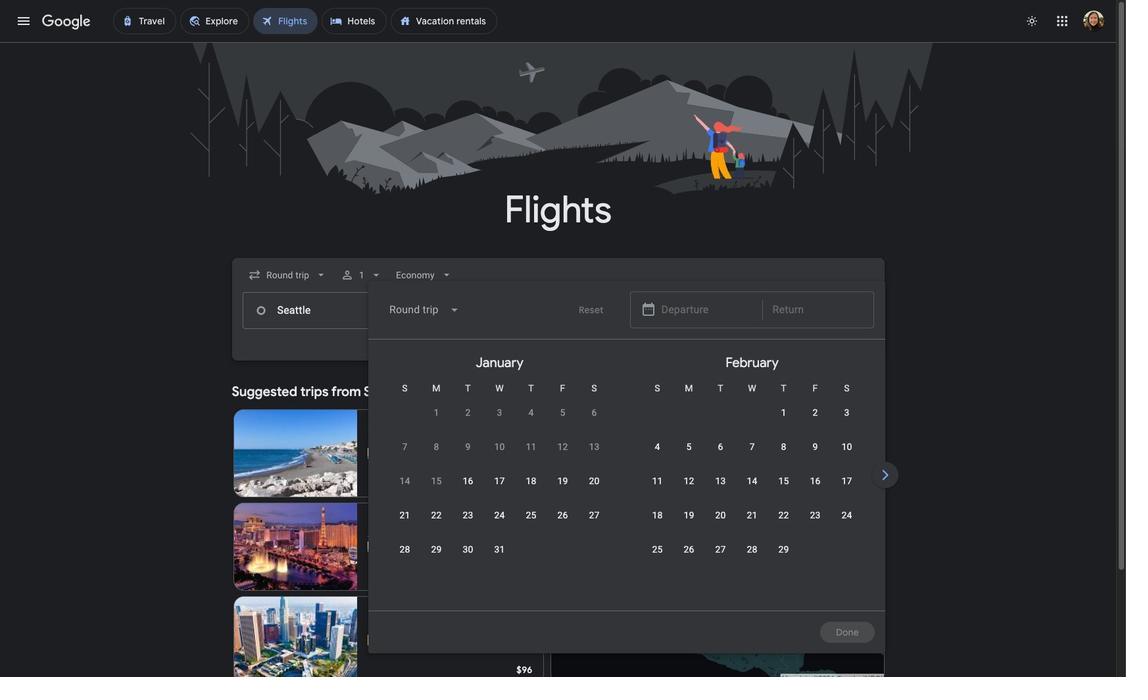 Task type: describe. For each thing, give the bounding box(es) containing it.
mon, jan 15 element
[[431, 475, 442, 488]]

7 button inside january row group
[[389, 440, 421, 472]]

1 button for february
[[768, 406, 800, 438]]

0 horizontal spatial 18 button
[[516, 475, 547, 506]]

thu, jan 11 element
[[526, 440, 537, 453]]

mon, feb 26 element
[[684, 543, 695, 556]]

6 for sat, jan 6 element
[[592, 407, 597, 418]]

Departure text field
[[662, 292, 753, 328]]

5 inside los angeles feb 26 – mar 5
[[426, 622, 431, 632]]

43
[[446, 542, 457, 552]]

2 16 button from the left
[[800, 475, 832, 506]]

17 for wed, jan 17 'element'
[[495, 476, 505, 486]]

2 21 button from the left
[[737, 509, 768, 540]]

18 for sun, feb 18 element
[[653, 510, 663, 521]]

10 for the wed, jan 10 element
[[495, 442, 505, 452]]

1 inside popup button
[[359, 270, 365, 280]]

2 22 button from the left
[[768, 509, 800, 540]]

11 for thu, jan 11 element
[[526, 442, 537, 452]]

5 for mon, feb 5 "element"
[[687, 442, 692, 452]]

28 button inside february row group
[[737, 543, 768, 575]]

0 vertical spatial 25 button
[[516, 509, 547, 540]]

24 for sat, feb 24 element
[[842, 510, 853, 521]]

1 10 button from the left
[[484, 440, 516, 472]]

0 horizontal spatial 5 button
[[547, 406, 579, 438]]

w for january
[[496, 383, 504, 394]]

2 hr 43 min
[[428, 542, 475, 552]]

2 for january
[[466, 407, 471, 418]]

2 for february
[[813, 407, 818, 418]]

1 14 button from the left
[[389, 475, 421, 506]]

3 s from the left
[[655, 383, 661, 394]]

1 23 button from the left
[[452, 509, 484, 540]]

Departure text field
[[661, 293, 752, 328]]

1 horizontal spatial 4 button
[[642, 440, 674, 472]]

1 horizontal spatial 26 button
[[674, 543, 705, 575]]

las
[[368, 514, 385, 527]]

2 t from the left
[[529, 383, 534, 394]]

tue, feb 6 element
[[718, 440, 724, 453]]

orlando
[[368, 421, 409, 434]]

5 for fri, jan 5 element
[[560, 407, 566, 418]]

sat, feb 3 element
[[845, 406, 850, 419]]

vegas
[[387, 514, 417, 527]]

2 button for january
[[452, 406, 484, 438]]

4 for thu, jan 4 element at the bottom left of page
[[529, 407, 534, 418]]

0 vertical spatial 12 button
[[547, 440, 579, 472]]

0 vertical spatial 11 button
[[516, 440, 547, 472]]

row group inside flight 'search field'
[[879, 345, 1127, 606]]

fri, feb 9 element
[[813, 440, 818, 453]]

15 for mon, jan 15 element
[[431, 476, 442, 486]]

1 29 button from the left
[[421, 543, 452, 575]]

hr for 2
[[435, 542, 444, 552]]

sun, feb 25 element
[[653, 543, 663, 556]]

0 vertical spatial 4 button
[[516, 406, 547, 438]]

17 for the sat, feb 17 element
[[842, 476, 853, 486]]

row containing 11
[[642, 469, 863, 506]]

grid inside flight 'search field'
[[374, 345, 1127, 619]]

1 vertical spatial 27 button
[[705, 543, 737, 575]]

thu, feb 8 element
[[782, 440, 787, 453]]

mon, feb 5 element
[[687, 440, 692, 453]]

12 for mon, feb 12 element
[[684, 476, 695, 486]]

21 for sun, jan 21 element at the left of page
[[400, 510, 410, 521]]

suggested
[[232, 384, 298, 400]]

22 for mon, jan 22 element
[[431, 510, 442, 521]]

12 for fri, jan 12 element
[[558, 442, 568, 452]]

13 for sat, jan 13 element
[[589, 442, 600, 452]]

tue, jan 2 element
[[466, 406, 471, 419]]

14 for wed, feb 14 element in the right of the page
[[747, 476, 758, 486]]

mon, jan 22 element
[[431, 509, 442, 522]]

14 hr 21 min
[[418, 448, 471, 459]]

1 horizontal spatial 11 button
[[642, 475, 674, 506]]

sat, jan 27 element
[[589, 509, 600, 522]]

w for february
[[748, 383, 757, 394]]

suggested trips from seattle region
[[232, 376, 885, 677]]

tue, feb 13 element
[[716, 475, 726, 488]]

$198
[[513, 477, 533, 489]]

1 vertical spatial 12 button
[[674, 475, 705, 506]]

wed, jan 3 element
[[497, 406, 503, 419]]

3 for february
[[845, 407, 850, 418]]

thu, feb 1 element
[[782, 406, 787, 419]]

1 stop
[[384, 448, 410, 459]]

wed, jan 31 element
[[495, 543, 505, 556]]

27 for sat, jan 27 element
[[589, 510, 600, 521]]

2 29 button from the left
[[768, 543, 800, 575]]

min for 14 hr 21 min
[[455, 448, 471, 459]]

4 t from the left
[[781, 383, 787, 394]]

explore destinations button
[[765, 382, 885, 403]]

1 24 button from the left
[[484, 509, 516, 540]]

9 for tue, jan 9 element
[[466, 442, 471, 452]]

stop
[[392, 448, 410, 459]]

explore
[[780, 386, 813, 398]]

198 US dollars text field
[[513, 477, 533, 489]]

fri, jan 5 element
[[560, 406, 566, 419]]

thu, feb 15 element
[[779, 475, 789, 488]]

0 vertical spatial 27 button
[[579, 509, 610, 540]]

2 button for february
[[800, 406, 832, 438]]

nonstop
[[384, 542, 420, 552]]

1 feb from the top
[[368, 435, 383, 446]]

15 for thu, feb 15 element
[[779, 476, 789, 486]]

3 t from the left
[[718, 383, 724, 394]]

fri, jan 19 element
[[558, 475, 568, 488]]

24 for wed, jan 24 element
[[495, 510, 505, 521]]

sat, feb 24 element
[[842, 509, 853, 522]]

2 10 button from the left
[[832, 440, 863, 472]]

19 for fri, jan 19 element
[[558, 476, 568, 486]]

wed, feb 21 element
[[747, 509, 758, 522]]

sat, feb 17 element
[[842, 475, 853, 488]]

m for january
[[433, 383, 441, 394]]

4 s from the left
[[845, 383, 850, 394]]

1 vertical spatial 6 button
[[705, 440, 737, 472]]

1 for thu, feb 1 element
[[782, 407, 787, 418]]

row containing 14
[[389, 469, 610, 506]]

sun, feb 18 element
[[653, 509, 663, 522]]

fri, jan 12 element
[[558, 440, 568, 453]]

fri, jan 26 element
[[558, 509, 568, 522]]

16 for fri, feb 16 element
[[810, 476, 821, 486]]

tue, jan 9 element
[[466, 440, 471, 453]]

13 for the tue, feb 13 element
[[716, 476, 726, 486]]

23 for 'fri, feb 23' element
[[810, 510, 821, 521]]

sun, jan 7 element
[[402, 440, 408, 453]]

20 for "tue, feb 20" element
[[716, 510, 726, 521]]

1 horizontal spatial 19 button
[[674, 509, 705, 540]]

from
[[332, 384, 361, 400]]

row containing 4
[[642, 434, 863, 472]]

23 for tue, jan 23 element
[[463, 510, 474, 521]]

tue, jan 23 element
[[463, 509, 474, 522]]

row containing 25
[[642, 537, 800, 575]]

26 – mar
[[386, 622, 423, 632]]

11 for sun, feb 11 element
[[653, 476, 663, 486]]

14 for 14 hr 21 min
[[418, 448, 429, 459]]

sat, jan 20 element
[[589, 475, 600, 488]]

20 for 'sat, jan 20' element
[[589, 476, 600, 486]]

0 vertical spatial 20 button
[[579, 475, 610, 506]]

1 22 button from the left
[[421, 509, 452, 540]]

las vegas apr 20 – 26
[[368, 514, 417, 539]]

22 for thu, feb 22 element
[[779, 510, 789, 521]]

9 for fri, feb 9 element
[[813, 442, 818, 452]]

8 for thu, feb 8 element
[[782, 442, 787, 452]]

21 for wed, feb 21 element
[[747, 510, 758, 521]]

2 14 button from the left
[[737, 475, 768, 506]]



Task type: vqa. For each thing, say whether or not it's contained in the screenshot.


Task type: locate. For each thing, give the bounding box(es) containing it.
1 9 from the left
[[466, 442, 471, 452]]

1 16 from the left
[[463, 476, 474, 486]]

1 15 from the left
[[431, 476, 442, 486]]

25 button
[[516, 509, 547, 540], [642, 543, 674, 575]]

2 9 button from the left
[[800, 440, 832, 472]]

13 right mon, feb 12 element
[[716, 476, 726, 486]]

2 24 from the left
[[842, 510, 853, 521]]

1 vertical spatial 13 button
[[705, 475, 737, 506]]

0 horizontal spatial 12
[[558, 442, 568, 452]]

1 vertical spatial 19
[[684, 510, 695, 521]]

0 horizontal spatial 23
[[463, 510, 474, 521]]

1 horizontal spatial 19
[[684, 510, 695, 521]]

29 left 43
[[431, 544, 442, 555]]

m up mon, jan 1 element at the bottom left of the page
[[433, 383, 441, 394]]

hr up mon, jan 15 element
[[431, 448, 439, 459]]

24 button
[[484, 509, 516, 540], [832, 509, 863, 540]]

24 button right 'fri, feb 23' element
[[832, 509, 863, 540]]

2 feb from the top
[[368, 622, 383, 632]]

7 for sun, jan 7 element
[[402, 442, 408, 452]]

7 button inside february row group
[[737, 440, 768, 472]]

1 horizontal spatial 4
[[655, 442, 660, 452]]

1 horizontal spatial 18 button
[[642, 509, 674, 540]]

27 inside january row group
[[589, 510, 600, 521]]

w
[[496, 383, 504, 394], [748, 383, 757, 394]]

1 inside suggested trips from seattle region
[[384, 448, 389, 459]]

10 right fri, feb 9 element
[[842, 442, 853, 452]]

1 horizontal spatial 7 button
[[737, 440, 768, 472]]

fri, feb 16 element
[[810, 475, 821, 488]]

21 right mon, jan 8 element
[[442, 448, 453, 459]]

12 button up fri, jan 19 element
[[547, 440, 579, 472]]

27 inside february row group
[[716, 544, 726, 555]]

tue, feb 27 element
[[716, 543, 726, 556]]

4 button up thu, jan 11 element
[[516, 406, 547, 438]]

row containing 28
[[389, 537, 516, 575]]

96 US dollars text field
[[517, 664, 533, 676]]

11 button
[[516, 440, 547, 472], [642, 475, 674, 506]]

26 button
[[547, 509, 579, 540], [674, 543, 705, 575]]

6 for "tue, feb 6" element
[[718, 442, 724, 452]]

seattle
[[364, 384, 406, 400]]

0 horizontal spatial 2
[[428, 542, 433, 552]]

25
[[526, 510, 537, 521], [653, 544, 663, 555]]

2 2 button from the left
[[800, 406, 832, 438]]

9 left the wed, jan 10 element
[[466, 442, 471, 452]]

20
[[589, 476, 600, 486], [716, 510, 726, 521]]

20 button
[[579, 475, 610, 506], [705, 509, 737, 540]]

22 button up mon, jan 29 element
[[421, 509, 452, 540]]

1 horizontal spatial 11
[[653, 476, 663, 486]]

27 button right fri, jan 26 element
[[579, 509, 610, 540]]

3 down destinations
[[845, 407, 850, 418]]

28 right tue, feb 27 element
[[747, 544, 758, 555]]

0 horizontal spatial 17
[[495, 476, 505, 486]]

2 23 from the left
[[810, 510, 821, 521]]

19 button up fri, jan 26 element
[[547, 475, 579, 506]]

29 inside january row group
[[431, 544, 442, 555]]

28 inside january row group
[[400, 544, 410, 555]]

1 horizontal spatial 9 button
[[800, 440, 832, 472]]

1 vertical spatial 26 button
[[674, 543, 705, 575]]

los
[[368, 607, 385, 621]]

1 22 from the left
[[431, 510, 442, 521]]

28 inside february row group
[[747, 544, 758, 555]]

0 horizontal spatial 9 button
[[452, 440, 484, 472]]

24 right tue, jan 23 element
[[495, 510, 505, 521]]

1 for 1 stop
[[384, 448, 389, 459]]

18 for thu, jan 18 element
[[526, 476, 537, 486]]

next image
[[870, 459, 901, 491]]

29 inside february row group
[[779, 544, 789, 555]]

2 8 button from the left
[[768, 440, 800, 472]]

1 horizontal spatial 27
[[716, 544, 726, 555]]

january row group
[[374, 345, 626, 606]]

0 horizontal spatial 20 button
[[579, 475, 610, 506]]

1 horizontal spatial 14
[[418, 448, 429, 459]]

min right mon, jan 8 element
[[455, 448, 471, 459]]

9 button inside january row group
[[452, 440, 484, 472]]

1 10 from the left
[[495, 442, 505, 452]]

29 button
[[421, 543, 452, 575], [768, 543, 800, 575]]

february
[[726, 355, 779, 371]]

0 horizontal spatial 16 button
[[452, 475, 484, 506]]

17
[[495, 476, 505, 486], [842, 476, 853, 486]]

1 horizontal spatial 25 button
[[642, 543, 674, 575]]

14 inside january row group
[[400, 476, 410, 486]]

feb down orlando
[[368, 435, 383, 446]]

destinations
[[815, 386, 869, 398]]

14 button
[[389, 475, 421, 506], [737, 475, 768, 506]]

7 button
[[389, 440, 421, 472], [737, 440, 768, 472]]

1 1 button from the left
[[421, 406, 452, 438]]

13 button inside february row group
[[705, 475, 737, 506]]

1 horizontal spatial 6 button
[[705, 440, 737, 472]]

14 right the tue, feb 13 element
[[747, 476, 758, 486]]

0 horizontal spatial 26 button
[[547, 509, 579, 540]]

11 left mon, feb 12 element
[[653, 476, 663, 486]]

0 horizontal spatial 5
[[426, 622, 431, 632]]

6 inside january row group
[[592, 407, 597, 418]]

11 button up sun, feb 18 element
[[642, 475, 674, 506]]

1 7 button from the left
[[389, 440, 421, 472]]

2 16 from the left
[[810, 476, 821, 486]]

0 vertical spatial feb
[[368, 435, 383, 446]]

1 button up mon, jan 8 element
[[421, 406, 452, 438]]

18 inside january row group
[[526, 476, 537, 486]]

2 inside suggested trips from seattle region
[[428, 542, 433, 552]]

12 button up mon, feb 19 element
[[674, 475, 705, 506]]

26 for mon, feb 26 element
[[684, 544, 695, 555]]

14 down the stop
[[400, 476, 410, 486]]

1 t from the left
[[465, 383, 471, 394]]

13 inside february row group
[[716, 476, 726, 486]]

27 for tue, feb 27 element
[[716, 544, 726, 555]]

6 button up the tue, feb 13 element
[[705, 440, 737, 472]]

1 vertical spatial 13
[[716, 476, 726, 486]]

21 up 20 – 26
[[400, 510, 410, 521]]

20 right fri, jan 19 element
[[589, 476, 600, 486]]

9 button
[[452, 440, 484, 472], [800, 440, 832, 472]]

23 button
[[452, 509, 484, 540], [800, 509, 832, 540]]

27 button
[[579, 509, 610, 540], [705, 543, 737, 575]]

1
[[359, 270, 365, 280], [434, 407, 439, 418], [782, 407, 787, 418], [384, 448, 389, 459]]

wed, feb 7 element
[[750, 440, 755, 453]]

26 left sat, jan 27 element
[[558, 510, 568, 521]]

2 7 button from the left
[[737, 440, 768, 472]]

21 inside february row group
[[747, 510, 758, 521]]

21 button
[[389, 509, 421, 540], [737, 509, 768, 540]]

2
[[466, 407, 471, 418], [813, 407, 818, 418], [428, 542, 433, 552]]

1 button
[[421, 406, 452, 438], [768, 406, 800, 438]]

16 button up tue, jan 23 element
[[452, 475, 484, 506]]

suggested trips from seattle
[[232, 384, 406, 400]]

1 horizontal spatial 20
[[716, 510, 726, 521]]

fri, feb 2 element
[[813, 406, 818, 419]]

1 horizontal spatial 17
[[842, 476, 853, 486]]

20 inside january row group
[[589, 476, 600, 486]]

25 for "sun, feb 25" element
[[653, 544, 663, 555]]

sat, jan 13 element
[[589, 440, 600, 453]]

0 horizontal spatial m
[[433, 383, 441, 394]]

1 3 button from the left
[[484, 406, 516, 438]]

wed, jan 24 element
[[495, 509, 505, 522]]

7 for "wed, feb 7" element
[[750, 442, 755, 452]]

1 29 from the left
[[431, 544, 442, 555]]

16 button
[[452, 475, 484, 506], [800, 475, 832, 506]]

5 right the sun, feb 4 element on the right
[[687, 442, 692, 452]]

2 28 from the left
[[747, 544, 758, 555]]

12 inside february row group
[[684, 476, 695, 486]]

$96
[[517, 664, 533, 676]]

17 button
[[484, 475, 516, 506], [832, 475, 863, 506]]

8 button
[[421, 440, 452, 472], [768, 440, 800, 472]]

4 inside january row group
[[529, 407, 534, 418]]

trips
[[301, 384, 329, 400]]

1 horizontal spatial 27 button
[[705, 543, 737, 575]]

29
[[431, 544, 442, 555], [779, 544, 789, 555]]

10 for sat, feb 10 element
[[842, 442, 853, 452]]

27 left wed, feb 28 element
[[716, 544, 726, 555]]

5 button
[[547, 406, 579, 438], [674, 440, 705, 472]]

1 9 button from the left
[[452, 440, 484, 472]]

22 inside february row group
[[779, 510, 789, 521]]

2 inside february row group
[[813, 407, 818, 418]]

0 vertical spatial 19 button
[[547, 475, 579, 506]]

1 inside january row group
[[434, 407, 439, 418]]

None field
[[243, 263, 333, 287], [391, 263, 458, 287], [379, 294, 470, 326], [243, 263, 333, 287], [391, 263, 458, 287], [379, 294, 470, 326]]

1 21 button from the left
[[389, 509, 421, 540]]

1 3 from the left
[[497, 407, 503, 418]]

13 button inside january row group
[[579, 440, 610, 472]]

0 horizontal spatial 29 button
[[421, 543, 452, 575]]

2 17 button from the left
[[832, 475, 863, 506]]

0 horizontal spatial 7 button
[[389, 440, 421, 472]]

min
[[455, 448, 471, 459], [459, 542, 475, 552]]

3 button for january
[[484, 406, 516, 438]]

26 inside february row group
[[684, 544, 695, 555]]

0 horizontal spatial 4 button
[[516, 406, 547, 438]]

mon, feb 12 element
[[684, 475, 695, 488]]

thu, feb 22 element
[[779, 509, 789, 522]]

1 horizontal spatial 7
[[750, 442, 755, 452]]

hr left 43
[[435, 542, 444, 552]]

10 button up the sat, feb 17 element
[[832, 440, 863, 472]]

28 for sun, jan 28 element at the left
[[400, 544, 410, 555]]

22
[[431, 510, 442, 521], [779, 510, 789, 521]]

23 left sat, feb 24 element
[[810, 510, 821, 521]]

m inside february row group
[[685, 383, 694, 394]]

tue, jan 16 element
[[463, 475, 474, 488]]

9 left sat, feb 10 element
[[813, 442, 818, 452]]

0 vertical spatial 26 button
[[547, 509, 579, 540]]

2 7 from the left
[[750, 442, 755, 452]]

26 inside january row group
[[558, 510, 568, 521]]

4 inside february row group
[[655, 442, 660, 452]]

9 inside january row group
[[466, 442, 471, 452]]

1 vertical spatial 4 button
[[642, 440, 674, 472]]

1 horizontal spatial 10 button
[[832, 440, 863, 472]]

tue, jan 30 element
[[463, 543, 474, 556]]

17 right fri, feb 16 element
[[842, 476, 853, 486]]

20 button up sat, jan 27 element
[[579, 475, 610, 506]]

2 m from the left
[[685, 383, 694, 394]]

6 button
[[579, 406, 610, 438], [705, 440, 737, 472]]

1 horizontal spatial 22
[[779, 510, 789, 521]]

28 for wed, feb 28 element
[[747, 544, 758, 555]]

19 right thu, jan 18 element
[[558, 476, 568, 486]]

17 button up sat, feb 24 element
[[832, 475, 863, 506]]

2 button up fri, feb 9 element
[[800, 406, 832, 438]]

21 button up wed, feb 28 element
[[737, 509, 768, 540]]

13 button up 'sat, jan 20' element
[[579, 440, 610, 472]]

1 23 from the left
[[463, 510, 474, 521]]

23 right mon, jan 22 element
[[463, 510, 474, 521]]

row group
[[879, 345, 1127, 606]]

28 down 20 – 26
[[400, 544, 410, 555]]

24 inside january row group
[[495, 510, 505, 521]]

2 17 from the left
[[842, 476, 853, 486]]

26 left tue, feb 27 element
[[684, 544, 695, 555]]

2 s from the left
[[592, 383, 597, 394]]

2 horizontal spatial 14
[[747, 476, 758, 486]]

1 s from the left
[[402, 383, 408, 394]]

19 for mon, feb 19 element
[[684, 510, 695, 521]]

13 button up "tue, feb 20" element
[[705, 475, 737, 506]]

1 horizontal spatial 2
[[466, 407, 471, 418]]

w down february on the right of the page
[[748, 383, 757, 394]]

18 button up thu, jan 25 element
[[516, 475, 547, 506]]

13 right fri, jan 12 element
[[589, 442, 600, 452]]

mon, jan 1 element
[[434, 406, 439, 419]]

apr
[[368, 528, 383, 539]]

0 horizontal spatial 7
[[402, 442, 408, 452]]

3 button up sat, feb 10 element
[[832, 406, 863, 438]]

1 28 button from the left
[[389, 543, 421, 575]]

0 vertical spatial 19
[[558, 476, 568, 486]]

1 vertical spatial 20
[[716, 510, 726, 521]]

21
[[442, 448, 453, 459], [400, 510, 410, 521], [747, 510, 758, 521]]

15 inside january row group
[[431, 476, 442, 486]]

thu, jan 18 element
[[526, 475, 537, 488]]

9 inside february row group
[[813, 442, 818, 452]]

8 inside february row group
[[782, 442, 787, 452]]

4
[[529, 407, 534, 418], [655, 442, 660, 452]]

15 button
[[421, 475, 452, 506], [768, 475, 800, 506]]

1 vertical spatial 27
[[716, 544, 726, 555]]

2 15 button from the left
[[768, 475, 800, 506]]

1 15 button from the left
[[421, 475, 452, 506]]

21 inside january row group
[[400, 510, 410, 521]]

sat, feb 10 element
[[842, 440, 853, 453]]

m
[[433, 383, 441, 394], [685, 383, 694, 394]]

18
[[526, 476, 537, 486], [653, 510, 663, 521]]

12
[[558, 442, 568, 452], [684, 476, 695, 486]]

0 horizontal spatial 25 button
[[516, 509, 547, 540]]

1 17 button from the left
[[484, 475, 516, 506]]

0 horizontal spatial 20
[[589, 476, 600, 486]]

31
[[495, 544, 505, 555]]

1 horizontal spatial 14 button
[[737, 475, 768, 506]]

1 horizontal spatial 28
[[747, 544, 758, 555]]

20 – 26
[[385, 528, 417, 539]]

6
[[592, 407, 597, 418], [718, 442, 724, 452]]

8 button up thu, feb 15 element
[[768, 440, 800, 472]]

14 for sun, jan 14 element
[[400, 476, 410, 486]]

1 8 button from the left
[[421, 440, 452, 472]]

2 1 button from the left
[[768, 406, 800, 438]]

0 horizontal spatial 6
[[592, 407, 597, 418]]

sun, feb 11 element
[[653, 475, 663, 488]]

2 horizontal spatial 5
[[687, 442, 692, 452]]

11
[[526, 442, 537, 452], [653, 476, 663, 486]]

1 28 from the left
[[400, 544, 410, 555]]

3 button
[[484, 406, 516, 438], [832, 406, 863, 438]]

1 horizontal spatial 12 button
[[674, 475, 705, 506]]

1 horizontal spatial 5
[[560, 407, 566, 418]]

3 for january
[[497, 407, 503, 418]]

1 vertical spatial 5
[[687, 442, 692, 452]]

14 left mon, jan 8 element
[[418, 448, 429, 459]]

24
[[495, 510, 505, 521], [842, 510, 853, 521]]

2 28 button from the left
[[737, 543, 768, 575]]

0 horizontal spatial 10 button
[[484, 440, 516, 472]]

0 horizontal spatial 15 button
[[421, 475, 452, 506]]

hr for 14
[[431, 448, 439, 459]]

feb
[[368, 435, 383, 446], [368, 622, 383, 632]]

angeles
[[387, 607, 427, 621]]

13 button
[[579, 440, 610, 472], [705, 475, 737, 506]]

2 23 button from the left
[[800, 509, 832, 540]]

1 m from the left
[[433, 383, 441, 394]]

hr
[[431, 448, 439, 459], [435, 542, 444, 552]]

thu, jan 25 element
[[526, 509, 537, 522]]

2 29 from the left
[[779, 544, 789, 555]]

4 right wed, jan 3 element
[[529, 407, 534, 418]]

3 right tue, jan 2 element
[[497, 407, 503, 418]]

8 left fri, feb 9 element
[[782, 442, 787, 452]]

14 inside february row group
[[747, 476, 758, 486]]

27
[[589, 510, 600, 521], [716, 544, 726, 555]]

2 down explore destinations button
[[813, 407, 818, 418]]

main menu image
[[16, 13, 32, 29]]

9
[[466, 442, 471, 452], [813, 442, 818, 452]]

3
[[497, 407, 503, 418], [845, 407, 850, 418]]

8 inside january row group
[[434, 442, 439, 452]]

28 button
[[389, 543, 421, 575], [737, 543, 768, 575]]

1 f from the left
[[560, 383, 566, 394]]

3 inside january row group
[[497, 407, 503, 418]]

1 horizontal spatial 22 button
[[768, 509, 800, 540]]

2 3 button from the left
[[832, 406, 863, 438]]

0 horizontal spatial 6 button
[[579, 406, 610, 438]]

2 w from the left
[[748, 383, 757, 394]]

1 24 from the left
[[495, 510, 505, 521]]

2 3 from the left
[[845, 407, 850, 418]]

w up wed, jan 3 element
[[496, 383, 504, 394]]

16 inside february row group
[[810, 476, 821, 486]]

1 vertical spatial 25 button
[[642, 543, 674, 575]]

0 horizontal spatial 3 button
[[484, 406, 516, 438]]

22 button
[[421, 509, 452, 540], [768, 509, 800, 540]]

25 inside january row group
[[526, 510, 537, 521]]

15
[[431, 476, 442, 486], [779, 476, 789, 486]]

mon, feb 19 element
[[684, 509, 695, 522]]

0 horizontal spatial 19 button
[[547, 475, 579, 506]]

7
[[402, 442, 408, 452], [750, 442, 755, 452]]

4 button up sun, feb 11 element
[[642, 440, 674, 472]]

february row group
[[626, 345, 879, 606]]

row
[[421, 395, 610, 438], [768, 395, 863, 438], [389, 434, 610, 472], [642, 434, 863, 472], [389, 469, 610, 506], [642, 469, 863, 506], [389, 503, 610, 540], [642, 503, 863, 540], [389, 537, 516, 575], [642, 537, 800, 575]]

grid containing january
[[374, 345, 1127, 619]]

2 button
[[452, 406, 484, 438], [800, 406, 832, 438]]

13
[[589, 442, 600, 452], [716, 476, 726, 486]]

18 button
[[516, 475, 547, 506], [642, 509, 674, 540]]

5 right 26 – mar
[[426, 622, 431, 632]]

f right explore
[[813, 383, 818, 394]]

2 button up tue, jan 9 element
[[452, 406, 484, 438]]

22 right sun, jan 21 element at the left of page
[[431, 510, 442, 521]]

1 7 from the left
[[402, 442, 408, 452]]

t
[[465, 383, 471, 394], [529, 383, 534, 394], [718, 383, 724, 394], [781, 383, 787, 394]]

5 inside january row group
[[560, 407, 566, 418]]

2 24 button from the left
[[832, 509, 863, 540]]

1 vertical spatial 18
[[653, 510, 663, 521]]

22 left 'fri, feb 23' element
[[779, 510, 789, 521]]

feb inside los angeles feb 26 – mar 5
[[368, 622, 383, 632]]

1 horizontal spatial 12
[[684, 476, 695, 486]]

s
[[402, 383, 408, 394], [592, 383, 597, 394], [655, 383, 661, 394], [845, 383, 850, 394]]

sat, jan 6 element
[[592, 406, 597, 419]]

9 button up the tue, jan 16 element at the left bottom of page
[[452, 440, 484, 472]]

14
[[418, 448, 429, 459], [400, 476, 410, 486], [747, 476, 758, 486]]

0 horizontal spatial 14
[[400, 476, 410, 486]]

19 inside february row group
[[684, 510, 695, 521]]

17 left "$198" "text box"
[[495, 476, 505, 486]]

1 17 from the left
[[495, 476, 505, 486]]

1 inside february row group
[[782, 407, 787, 418]]

row containing 7
[[389, 434, 610, 472]]

0 vertical spatial 6 button
[[579, 406, 610, 438]]

5 button up fri, jan 12 element
[[547, 406, 579, 438]]

wed, jan 17 element
[[495, 475, 505, 488]]

5 left sat, jan 6 element
[[560, 407, 566, 418]]

17 button up wed, jan 24 element
[[484, 475, 516, 506]]

f for january
[[560, 383, 566, 394]]

23
[[463, 510, 474, 521], [810, 510, 821, 521]]

f inside january row group
[[560, 383, 566, 394]]

thu, feb 29 element
[[779, 543, 789, 556]]

s up sat, feb 3 element
[[845, 383, 850, 394]]

sun, jan 21 element
[[400, 509, 410, 522]]

7 inside january row group
[[402, 442, 408, 452]]

29 right wed, feb 28 element
[[779, 544, 789, 555]]

wed, feb 28 element
[[747, 543, 758, 556]]

5
[[560, 407, 566, 418], [687, 442, 692, 452], [426, 622, 431, 632]]

1 vertical spatial 4
[[655, 442, 660, 452]]

f for february
[[813, 383, 818, 394]]

21 inside suggested trips from seattle region
[[442, 448, 453, 459]]

24 right 'fri, feb 23' element
[[842, 510, 853, 521]]

2 f from the left
[[813, 383, 818, 394]]

s up sat, jan 6 element
[[592, 383, 597, 394]]

grid
[[374, 345, 1127, 619]]

25 left fri, jan 26 element
[[526, 510, 537, 521]]

25 inside february row group
[[653, 544, 663, 555]]

m for february
[[685, 383, 694, 394]]

6 button up sat, jan 13 element
[[579, 406, 610, 438]]

5 button up mon, feb 12 element
[[674, 440, 705, 472]]

1 vertical spatial 6
[[718, 442, 724, 452]]

13 inside january row group
[[589, 442, 600, 452]]

12 left sat, jan 13 element
[[558, 442, 568, 452]]

26
[[558, 510, 568, 521], [684, 544, 695, 555]]

1 8 from the left
[[434, 442, 439, 452]]

w inside february row group
[[748, 383, 757, 394]]

2 vertical spatial 5
[[426, 622, 431, 632]]

15 inside february row group
[[779, 476, 789, 486]]

3 inside february row group
[[845, 407, 850, 418]]

sun, feb 4 element
[[655, 440, 660, 453]]

row containing 21
[[389, 503, 610, 540]]

3 button for february
[[832, 406, 863, 438]]

m inside january row group
[[433, 383, 441, 394]]

w inside january row group
[[496, 383, 504, 394]]

2 8 from the left
[[782, 442, 787, 452]]

21 button up the nonstop
[[389, 509, 421, 540]]

29 button right wed, feb 28 element
[[768, 543, 800, 575]]

2 15 from the left
[[779, 476, 789, 486]]

19 button
[[547, 475, 579, 506], [674, 509, 705, 540]]

feb 8 – 17
[[368, 435, 412, 446]]

mon, jan 8 element
[[434, 440, 439, 453]]

thu, jan 4 element
[[529, 406, 534, 419]]

19 inside january row group
[[558, 476, 568, 486]]

2 10 from the left
[[842, 442, 853, 452]]

min for 2 hr 43 min
[[459, 542, 475, 552]]

2 22 from the left
[[779, 510, 789, 521]]

6 inside february row group
[[718, 442, 724, 452]]

28
[[400, 544, 410, 555], [747, 544, 758, 555]]

29 for mon, jan 29 element
[[431, 544, 442, 555]]

2 inside january row group
[[466, 407, 471, 418]]

10 button
[[484, 440, 516, 472], [832, 440, 863, 472]]

4 for the sun, feb 4 element on the right
[[655, 442, 660, 452]]

26 button left sat, jan 27 element
[[547, 509, 579, 540]]

8
[[434, 442, 439, 452], [782, 442, 787, 452]]

1 16 button from the left
[[452, 475, 484, 506]]

26 for fri, jan 26 element
[[558, 510, 568, 521]]

1 vertical spatial 5 button
[[674, 440, 705, 472]]

4 button
[[516, 406, 547, 438], [642, 440, 674, 472]]

1 horizontal spatial 18
[[653, 510, 663, 521]]

t up "tue, feb 6" element
[[718, 383, 724, 394]]

Return text field
[[773, 292, 864, 328], [772, 293, 863, 328]]

1 2 button from the left
[[452, 406, 484, 438]]

18 right wed, jan 17 'element'
[[526, 476, 537, 486]]

24 inside february row group
[[842, 510, 853, 521]]

12 button
[[547, 440, 579, 472], [674, 475, 705, 506]]

fri, feb 23 element
[[810, 509, 821, 522]]

Flight search field
[[221, 258, 1127, 654]]

t up thu, jan 4 element at the bottom left of page
[[529, 383, 534, 394]]

20 inside february row group
[[716, 510, 726, 521]]

19 right sun, feb 18 element
[[684, 510, 695, 521]]

f
[[560, 383, 566, 394], [813, 383, 818, 394]]

10 inside february row group
[[842, 442, 853, 452]]

wed, jan 10 element
[[495, 440, 505, 453]]

0 horizontal spatial 27 button
[[579, 509, 610, 540]]

10
[[495, 442, 505, 452], [842, 442, 853, 452]]

january
[[476, 355, 524, 371]]

8 button up mon, jan 15 element
[[421, 440, 452, 472]]

12 inside january row group
[[558, 442, 568, 452]]

0 horizontal spatial 10
[[495, 442, 505, 452]]

25 button left fri, jan 26 element
[[516, 509, 547, 540]]

tue, feb 20 element
[[716, 509, 726, 522]]

1 w from the left
[[496, 383, 504, 394]]

los angeles feb 26 – mar 5
[[368, 607, 431, 632]]

16 inside january row group
[[463, 476, 474, 486]]

0 horizontal spatial 28
[[400, 544, 410, 555]]

1 button
[[336, 259, 388, 291]]

0 vertical spatial 20
[[589, 476, 600, 486]]

25 button left mon, feb 26 element
[[642, 543, 674, 575]]

17 inside february row group
[[842, 476, 853, 486]]

23 inside january row group
[[463, 510, 474, 521]]

11 inside february row group
[[653, 476, 663, 486]]

8 for mon, jan 8 element
[[434, 442, 439, 452]]

5 inside february row group
[[687, 442, 692, 452]]

change appearance image
[[1017, 5, 1048, 37]]

25 for thu, jan 25 element
[[526, 510, 537, 521]]

2 9 from the left
[[813, 442, 818, 452]]

6 left "wed, feb 7" element
[[718, 442, 724, 452]]

1 button up thu, feb 8 element
[[768, 406, 800, 438]]

1 horizontal spatial 24 button
[[832, 509, 863, 540]]

1 horizontal spatial 13
[[716, 476, 726, 486]]

24 button up the wed, jan 31 element on the bottom of the page
[[484, 509, 516, 540]]

0 horizontal spatial 4
[[529, 407, 534, 418]]

1 horizontal spatial 26
[[684, 544, 695, 555]]

25 left mon, feb 26 element
[[653, 544, 663, 555]]

sun, jan 14 element
[[400, 475, 410, 488]]

1 button for january
[[421, 406, 452, 438]]

14 button up sun, jan 21 element at the left of page
[[389, 475, 421, 506]]

flights
[[505, 187, 612, 234]]

15 left fri, feb 16 element
[[779, 476, 789, 486]]

17 inside january row group
[[495, 476, 505, 486]]

2 horizontal spatial 21
[[747, 510, 758, 521]]

18 inside february row group
[[653, 510, 663, 521]]

None text field
[[243, 292, 428, 329]]

1 vertical spatial 20 button
[[705, 509, 737, 540]]

explore destinations
[[780, 386, 869, 398]]

f inside row group
[[813, 383, 818, 394]]

11 inside january row group
[[526, 442, 537, 452]]

22 inside january row group
[[431, 510, 442, 521]]

1 horizontal spatial 20 button
[[705, 509, 737, 540]]

20 left wed, feb 21 element
[[716, 510, 726, 521]]

1 horizontal spatial 9
[[813, 442, 818, 452]]

27 right fri, jan 26 element
[[589, 510, 600, 521]]

12 right sun, feb 11 element
[[684, 476, 695, 486]]

19
[[558, 476, 568, 486], [684, 510, 695, 521]]

16 for the tue, jan 16 element at the left bottom of page
[[463, 476, 474, 486]]

30
[[463, 544, 474, 555]]

1 vertical spatial min
[[459, 542, 475, 552]]

1 vertical spatial 19 button
[[674, 509, 705, 540]]

0 vertical spatial 27
[[589, 510, 600, 521]]

1 horizontal spatial 8
[[782, 442, 787, 452]]

7 inside february row group
[[750, 442, 755, 452]]

9 button inside february row group
[[800, 440, 832, 472]]

15 button up mon, jan 22 element
[[421, 475, 452, 506]]

28 button down 20 – 26
[[389, 543, 421, 575]]

0 horizontal spatial f
[[560, 383, 566, 394]]

1 horizontal spatial 5 button
[[674, 440, 705, 472]]

29 for thu, feb 29 element
[[779, 544, 789, 555]]

0 horizontal spatial 24 button
[[484, 509, 516, 540]]

14 inside suggested trips from seattle region
[[418, 448, 429, 459]]

wed, feb 14 element
[[747, 475, 758, 488]]

31 button
[[484, 543, 516, 575]]

10 inside january row group
[[495, 442, 505, 452]]

1 vertical spatial 11
[[653, 476, 663, 486]]

23 inside february row group
[[810, 510, 821, 521]]

row containing 18
[[642, 503, 863, 540]]

1 for mon, jan 1 element at the bottom left of the page
[[434, 407, 439, 418]]

0 vertical spatial hr
[[431, 448, 439, 459]]

0 vertical spatial 12
[[558, 442, 568, 452]]

30 button
[[452, 543, 484, 575]]

t up thu, feb 1 element
[[781, 383, 787, 394]]

s up the sun, feb 4 element on the right
[[655, 383, 661, 394]]

10 button up wed, jan 17 'element'
[[484, 440, 516, 472]]

sun, jan 28 element
[[400, 543, 410, 556]]

0 horizontal spatial 17 button
[[484, 475, 516, 506]]

8 – 17
[[386, 435, 412, 446]]

mon, jan 29 element
[[431, 543, 442, 556]]



